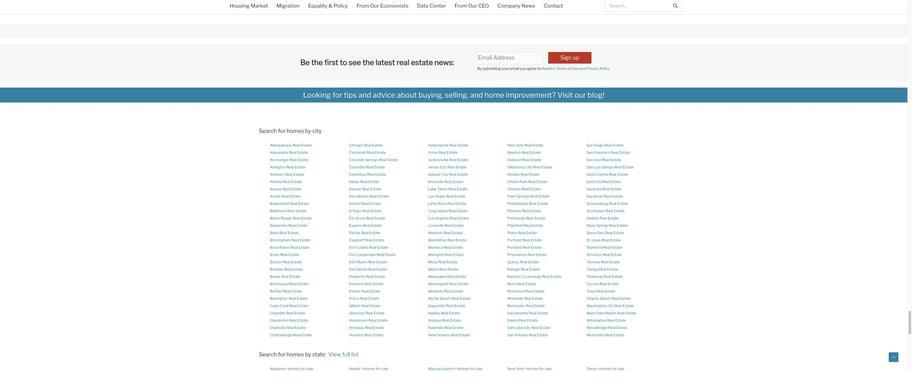 Task type: locate. For each thing, give the bounding box(es) containing it.
3 sale from the left
[[475, 367, 482, 371]]

real down ashburn real estate link
[[283, 180, 290, 184]]

1 vertical spatial homes
[[287, 352, 304, 358]]

lake inside indianapolis real estate irvine real estate jacksonville real estate jersey city real estate kansas city real estate knoxville real estate lake tahoe real estate las vegas real estate little rock real estate long island real estate los angeles real estate louisville real estate madison real estate manhattan real estate manteca real estate memphis real estate mesa real estate miami real estate milwaukee real estate minneapolis real estate modesto real estate myrtle beach real estate naperville real estate naples real estate nashua real estate nashville real estate new orleans real estate
[[428, 187, 436, 191]]

from for from our economists
[[357, 3, 369, 9]]

real down the orland park real estate link
[[522, 187, 529, 191]]

2 homes for sale link from the left
[[363, 367, 388, 371]]

1 homes for sale link from the left
[[288, 367, 313, 371]]

real down henderson real estate link on the bottom of page
[[365, 326, 372, 330]]

our inside 'link'
[[468, 3, 477, 9]]

rancho cucamonga real estate link
[[507, 275, 561, 279]]

real down newton real estate link
[[522, 158, 530, 162]]

real down "cincinnati real estate" "link"
[[379, 158, 387, 162]]

1 horizontal spatial policy
[[600, 66, 610, 71]]

real up the riverside real estate link
[[525, 289, 533, 294]]

real down stamford real estate link
[[603, 253, 610, 257]]

homes for sale link right "hawaii"
[[363, 367, 388, 371]]

beaverton real estate link
[[270, 223, 308, 228]]

0 vertical spatial portland real estate link
[[507, 238, 542, 243]]

san down salt
[[507, 333, 514, 338]]

by for state
[[305, 352, 311, 358]]

1 search from the top
[[259, 128, 277, 134]]

san
[[586, 143, 593, 148], [586, 150, 593, 155], [586, 158, 593, 162], [586, 165, 593, 169], [507, 333, 514, 338]]

clarita
[[597, 172, 608, 177]]

1 homes from the top
[[287, 128, 304, 134]]

0 horizontal spatial the
[[311, 58, 323, 67]]

1 vertical spatial portland
[[507, 245, 522, 250]]

Search... search field
[[606, 0, 669, 12]]

0 vertical spatial york
[[516, 143, 524, 148]]

real
[[293, 143, 300, 148], [364, 143, 371, 148], [449, 143, 457, 148], [524, 143, 532, 148], [604, 143, 612, 148], [289, 150, 296, 155], [367, 150, 374, 155], [439, 150, 446, 155], [522, 150, 529, 155], [611, 150, 618, 155], [289, 158, 297, 162], [379, 158, 387, 162], [449, 158, 457, 162], [522, 158, 530, 162], [602, 158, 610, 162], [286, 165, 294, 169], [366, 165, 373, 169], [447, 165, 455, 169], [533, 165, 540, 169], [614, 165, 622, 169], [285, 172, 292, 177], [367, 172, 374, 177], [449, 172, 456, 177], [520, 172, 528, 177], [609, 172, 616, 177], [283, 180, 290, 184], [360, 180, 367, 184], [444, 180, 452, 184], [528, 180, 536, 184], [602, 180, 609, 184], [282, 187, 290, 191], [362, 187, 369, 191], [449, 187, 456, 191], [522, 187, 529, 191], [602, 187, 610, 191], [282, 194, 289, 199], [370, 194, 377, 199], [446, 194, 454, 199], [530, 194, 538, 199], [604, 194, 611, 199], [290, 201, 297, 206], [362, 201, 369, 206], [447, 201, 455, 206], [529, 201, 536, 206], [609, 201, 616, 206], [287, 209, 295, 213], [362, 209, 370, 213], [448, 209, 456, 213], [522, 209, 529, 213], [606, 209, 613, 213], [293, 216, 300, 221], [366, 216, 373, 221], [450, 216, 457, 221], [526, 216, 534, 221], [600, 216, 607, 221], [288, 223, 296, 228], [363, 223, 370, 228], [445, 223, 452, 228], [524, 223, 531, 228], [609, 223, 616, 228], [280, 231, 287, 235], [361, 231, 369, 235], [444, 231, 451, 235], [518, 231, 525, 235], [605, 231, 612, 235], [291, 238, 299, 243], [365, 238, 372, 243], [447, 238, 455, 243], [523, 238, 530, 243], [602, 238, 609, 243], [290, 245, 298, 250], [369, 245, 376, 250], [444, 245, 451, 250], [523, 245, 530, 250], [603, 245, 611, 250], [280, 253, 288, 257], [377, 253, 384, 257], [445, 253, 452, 257], [527, 253, 535, 257], [603, 253, 610, 257], [283, 260, 290, 264], [368, 260, 375, 264], [438, 260, 446, 264], [520, 260, 527, 264], [601, 260, 608, 264], [284, 267, 292, 272], [368, 267, 376, 272], [439, 267, 447, 272], [521, 267, 528, 272], [599, 267, 606, 272], [281, 275, 289, 279], [366, 275, 373, 279], [447, 275, 455, 279], [542, 275, 550, 279], [604, 275, 611, 279], [290, 282, 297, 286], [364, 282, 372, 286], [450, 282, 457, 286], [517, 282, 524, 286], [600, 282, 607, 286], [283, 289, 291, 294], [361, 289, 369, 294], [444, 289, 452, 294], [525, 289, 533, 294], [596, 289, 604, 294], [288, 296, 296, 301], [360, 296, 367, 301], [452, 296, 459, 301], [524, 296, 531, 301], [612, 296, 619, 301], [289, 304, 297, 308], [361, 304, 369, 308], [446, 304, 454, 308], [526, 304, 533, 308], [615, 304, 622, 308], [286, 311, 294, 316], [365, 311, 373, 316], [441, 311, 448, 316], [529, 311, 536, 316], [617, 311, 625, 316], [289, 318, 297, 323], [369, 318, 376, 323], [442, 318, 449, 323], [519, 318, 526, 323], [607, 318, 614, 323], [287, 326, 294, 330], [365, 326, 372, 330], [444, 326, 452, 330], [531, 326, 539, 330], [608, 326, 616, 330], [293, 333, 300, 338], [364, 333, 372, 338], [451, 333, 458, 338], [529, 333, 536, 338], [605, 333, 613, 338]]

chicago real estate link
[[349, 143, 383, 148]]

washington, dc real estate link
[[586, 304, 634, 308]]

the right see
[[363, 58, 374, 67]]

1 from from the left
[[357, 3, 369, 9]]

0 horizontal spatial policy
[[334, 3, 348, 9]]

4 homes from the left
[[526, 367, 538, 371]]

orlando real estate link
[[507, 187, 541, 191]]

santa down luis
[[586, 172, 596, 177]]

real down plano real estate link
[[523, 238, 530, 243]]

real up the chattanooga real estate link
[[287, 326, 294, 330]]

real up birmingham
[[280, 231, 287, 235]]

search image
[[673, 3, 678, 8]]

0 horizontal spatial springs
[[365, 158, 378, 162]]

des
[[349, 194, 356, 199]]

estate
[[301, 143, 312, 148], [372, 143, 383, 148], [458, 143, 468, 148], [533, 143, 543, 148], [613, 143, 624, 148], [297, 150, 308, 155], [375, 150, 386, 155], [447, 150, 458, 155], [530, 150, 541, 155], [619, 150, 630, 155], [298, 158, 308, 162], [387, 158, 398, 162], [457, 158, 468, 162], [530, 158, 541, 162], [610, 158, 621, 162], [295, 165, 306, 169], [374, 165, 385, 169], [456, 165, 467, 169], [541, 165, 552, 169], [623, 165, 634, 169], [293, 172, 304, 177], [375, 172, 386, 177], [457, 172, 468, 177], [529, 172, 539, 177], [617, 172, 628, 177], [291, 180, 302, 184], [368, 180, 379, 184], [453, 180, 463, 184], [536, 180, 547, 184], [610, 180, 621, 184], [291, 187, 301, 191], [370, 187, 381, 191], [457, 187, 468, 191], [530, 187, 541, 191], [611, 187, 622, 191], [290, 194, 301, 199], [378, 194, 389, 199], [454, 194, 465, 199], [539, 194, 550, 199], [612, 194, 623, 199], [298, 201, 309, 206], [370, 201, 381, 206], [455, 201, 466, 206], [537, 201, 548, 206], [617, 201, 628, 206], [296, 209, 306, 213], [370, 209, 381, 213], [457, 209, 468, 213], [530, 209, 541, 213], [614, 209, 625, 213], [301, 216, 312, 221], [374, 216, 385, 221], [458, 216, 469, 221], [534, 216, 545, 221], [608, 216, 619, 221], [297, 223, 308, 228], [371, 223, 382, 228], [453, 223, 464, 228], [532, 223, 543, 228], [617, 223, 628, 228], [288, 231, 299, 235], [370, 231, 380, 235], [452, 231, 463, 235], [526, 231, 537, 235], [613, 231, 624, 235], [300, 238, 311, 243], [373, 238, 384, 243], [456, 238, 467, 243], [531, 238, 542, 243], [610, 238, 621, 243], [299, 245, 309, 250], [377, 245, 388, 250], [452, 245, 463, 250], [531, 245, 542, 250], [611, 245, 622, 250], [288, 253, 299, 257], [385, 253, 396, 257], [453, 253, 464, 257], [536, 253, 547, 257], [611, 253, 622, 257], [291, 260, 302, 264], [376, 260, 387, 264], [446, 260, 457, 264], [528, 260, 539, 264], [609, 260, 620, 264], [292, 267, 303, 272], [376, 267, 387, 272], [448, 267, 458, 272], [529, 267, 540, 272], [607, 267, 618, 272], [289, 275, 300, 279], [374, 275, 385, 279], [455, 275, 466, 279], [551, 275, 561, 279], [612, 275, 623, 279], [298, 282, 309, 286], [372, 282, 383, 286], [458, 282, 469, 286], [525, 282, 536, 286], [608, 282, 619, 286], [291, 289, 302, 294], [370, 289, 381, 294], [452, 289, 463, 294], [534, 289, 545, 294], [604, 289, 615, 294], [297, 296, 308, 301], [368, 296, 379, 301], [460, 296, 471, 301], [532, 296, 543, 301], [620, 296, 631, 301], [298, 304, 308, 308], [370, 304, 380, 308], [454, 304, 465, 308], [534, 304, 545, 308], [623, 304, 634, 308], [294, 311, 305, 316], [374, 311, 385, 316], [449, 311, 460, 316], [537, 311, 548, 316], [625, 311, 636, 316], [297, 318, 308, 323], [377, 318, 388, 323], [450, 318, 461, 323], [527, 318, 538, 323], [615, 318, 626, 323], [295, 326, 306, 330], [373, 326, 384, 330], [453, 326, 464, 330], [540, 326, 550, 330], [616, 326, 627, 330], [301, 333, 312, 338], [372, 333, 383, 338], [459, 333, 470, 338], [537, 333, 548, 338], [613, 333, 624, 338]]

3 • from the left
[[455, 367, 456, 371]]

0 horizontal spatial our
[[370, 3, 379, 9]]

plano
[[507, 231, 517, 235]]

0 vertical spatial search
[[259, 128, 277, 134]]

2 search from the top
[[259, 352, 277, 358]]

1 york from the top
[[516, 143, 524, 148]]

our for ceo
[[468, 3, 477, 9]]

twitter image
[[421, 11, 429, 19]]

glenview real estate link
[[349, 311, 385, 316]]

homes for sale link
[[288, 367, 313, 371], [363, 367, 388, 371], [457, 367, 482, 371], [526, 367, 552, 371], [599, 367, 625, 371]]

new inside the new york real estate newton real estate oakland real estate oklahoma city real estate omaha real estate orland park real estate orlando real estate palm springs real estate philadelphia real estate phoenix real estate pittsburgh real estate plainfield real estate plano real estate portland real estate portland real estate providence real estate quincy real estate raleigh real estate rancho cucamonga real estate reno real estate richmond real estate riverside real estate rochester real estate sacramento real estate salem real estate salt lake city real estate san antonio real estate
[[507, 143, 515, 148]]

and left home
[[470, 91, 483, 99]]

albuquerque real estate link
[[270, 143, 312, 148]]

portland real estate link up providence real estate link
[[507, 245, 542, 250]]

homes for sale link right texas
[[599, 367, 625, 371]]

1 fort from the top
[[349, 245, 356, 250]]

1 vertical spatial palm
[[596, 311, 605, 316]]

pittsburgh real estate link
[[507, 216, 545, 221]]

detroit real estate link
[[349, 201, 381, 206]]

homes for hawaii
[[363, 367, 375, 371]]

1 horizontal spatial our
[[468, 3, 477, 9]]

york inside the new york real estate newton real estate oakland real estate oklahoma city real estate omaha real estate orland park real estate orlando real estate palm springs real estate philadelphia real estate phoenix real estate pittsburgh real estate plainfield real estate plano real estate portland real estate portland real estate providence real estate quincy real estate raleigh real estate rancho cucamonga real estate reno real estate richmond real estate riverside real estate rochester real estate sacramento real estate salem real estate salt lake city real estate san antonio real estate
[[516, 143, 524, 148]]

columbia
[[349, 165, 365, 169]]

wilmington real estate link
[[586, 318, 626, 323]]

Email Address text field
[[477, 52, 543, 64]]

2 sale from the left
[[382, 367, 388, 371]]

real right moines at the left of page
[[370, 194, 377, 199]]

and right tips
[[358, 91, 371, 99]]

lake up antonio
[[515, 326, 523, 330]]

real down charlotte real estate link
[[293, 333, 300, 338]]

homes right alabama at the bottom left of the page
[[288, 367, 300, 371]]

real down tucson real estate link
[[596, 289, 604, 294]]

4 sale from the left
[[545, 367, 552, 371]]

real down lake tahoe real estate link
[[446, 194, 454, 199]]

1 sale from the left
[[306, 367, 313, 371]]

baltimore
[[270, 209, 287, 213]]

new for new york real estate newton real estate oakland real estate oklahoma city real estate omaha real estate orland park real estate orlando real estate palm springs real estate philadelphia real estate phoenix real estate pittsburgh real estate plainfield real estate plano real estate portland real estate portland real estate providence real estate quincy real estate raleigh real estate rancho cucamonga real estate reno real estate richmond real estate riverside real estate rochester real estate sacramento real estate salem real estate salt lake city real estate san antonio real estate
[[507, 143, 515, 148]]

1 horizontal spatial palm
[[596, 311, 605, 316]]

1 vertical spatial york
[[516, 367, 524, 371]]

kansas city real estate link
[[428, 172, 468, 177]]

elk grove real estate link
[[349, 216, 385, 221]]

0 vertical spatial springs
[[365, 158, 378, 162]]

long
[[428, 209, 437, 213]]

homes for alabama
[[288, 367, 300, 371]]

0 vertical spatial policy
[[334, 3, 348, 9]]

2 our from the left
[[468, 3, 477, 9]]

springs inside the new york real estate newton real estate oakland real estate oklahoma city real estate omaha real estate orland park real estate orlando real estate palm springs real estate philadelphia real estate phoenix real estate pittsburgh real estate plainfield real estate plano real estate portland real estate portland real estate providence real estate quincy real estate raleigh real estate rancho cucamonga real estate reno real estate richmond real estate riverside real estate rochester real estate sacramento real estate salem real estate salt lake city real estate san antonio real estate
[[517, 194, 530, 199]]

jersey
[[428, 165, 439, 169]]

city up kansas city real estate link
[[440, 165, 447, 169]]

0 horizontal spatial lake
[[428, 187, 436, 191]]

real down tacoma real estate "link"
[[599, 267, 606, 272]]

irvine real estate link
[[428, 150, 458, 155]]

1 horizontal spatial lake
[[515, 326, 523, 330]]

portland up providence
[[507, 245, 522, 250]]

None search field
[[605, 0, 682, 12]]

fort left lauderdale
[[349, 253, 356, 257]]

homes up albuquerque real estate link
[[287, 128, 304, 134]]

1 vertical spatial search
[[259, 352, 277, 358]]

real down the fort worth real estate link
[[366, 275, 373, 279]]

real down albuquerque real estate link
[[289, 150, 296, 155]]

0 vertical spatial new
[[507, 143, 515, 148]]

fremont real estate link
[[349, 282, 383, 286]]

first
[[324, 58, 338, 67]]

to right the 'agree'
[[538, 66, 541, 71]]

3 homes for sale link from the left
[[457, 367, 482, 371]]

real up obispo
[[602, 158, 610, 162]]

san left luis
[[586, 165, 593, 169]]

charlotte real estate link
[[270, 326, 306, 330]]

new york real estate newton real estate oakland real estate oklahoma city real estate omaha real estate orland park real estate orlando real estate palm springs real estate philadelphia real estate phoenix real estate pittsburgh real estate plainfield real estate plano real estate portland real estate portland real estate providence real estate quincy real estate raleigh real estate rancho cucamonga real estate reno real estate richmond real estate riverside real estate rochester real estate sacramento real estate salem real estate salt lake city real estate san antonio real estate
[[507, 143, 561, 338]]

view
[[328, 352, 341, 358]]

worth
[[357, 267, 367, 272]]

boulder
[[270, 267, 283, 272]]

0 vertical spatial lake
[[428, 187, 436, 191]]

redfin's terms of use and privacy policy link
[[542, 66, 610, 71]]

irvine
[[428, 150, 438, 155]]

real up "cincinnati real estate" "link"
[[364, 143, 371, 148]]

0 vertical spatial portland
[[507, 238, 522, 243]]

by
[[305, 128, 311, 134], [305, 352, 311, 358]]

virginia
[[586, 296, 599, 301]]

real up gilbert real estate link
[[360, 296, 367, 301]]

1 horizontal spatial from
[[455, 3, 467, 9]]

5 • from the left
[[597, 367, 598, 371]]

real up dc
[[612, 296, 619, 301]]

1 vertical spatial portland real estate link
[[507, 245, 542, 250]]

paso
[[353, 209, 361, 213]]

charleston
[[270, 318, 289, 323]]

houston
[[349, 333, 364, 338]]

center
[[429, 3, 446, 9]]

real up las vegas real estate link
[[449, 187, 456, 191]]

cincinnati
[[349, 150, 366, 155]]

springs
[[365, 158, 378, 162], [517, 194, 530, 199]]

real up fort lauderdale real estate "link"
[[369, 245, 376, 250]]

0 vertical spatial santa
[[586, 172, 596, 177]]

• for hawaii
[[361, 367, 362, 371]]

real down the baton rouge real estate link
[[288, 223, 296, 228]]

our
[[370, 3, 379, 9], [468, 3, 477, 9]]

portland real estate link down plano real estate link
[[507, 238, 542, 243]]

frisco
[[349, 296, 359, 301]]

real down fremont real estate link
[[361, 289, 369, 294]]

2 homes from the left
[[363, 367, 375, 371]]

virginia beach real estate link
[[586, 296, 631, 301]]

fairfax real estate link
[[349, 231, 380, 235]]

0 horizontal spatial from
[[357, 3, 369, 9]]

springs down orlando real estate link
[[517, 194, 530, 199]]

woodbridge
[[586, 326, 608, 330]]

providence
[[507, 253, 527, 257]]

5 homes for sale link from the left
[[599, 367, 625, 371]]

2 york from the top
[[516, 367, 524, 371]]

real right rouge
[[293, 216, 300, 221]]

real down mesa real estate link
[[439, 267, 447, 272]]

real down minneapolis real estate link
[[444, 289, 452, 294]]

2 homes from the top
[[287, 352, 304, 358]]

search for homes by state view full list
[[259, 352, 359, 358]]

1 vertical spatial policy
[[600, 66, 610, 71]]

0 vertical spatial homes
[[287, 128, 304, 134]]

real up columbus real estate link on the left
[[366, 165, 373, 169]]

follow
[[368, 10, 390, 19]]

sale for massachusetts • homes for sale
[[475, 367, 482, 371]]

real down fort myers real estate link
[[368, 267, 376, 272]]

None submit
[[548, 52, 591, 63]]

boise real estate link
[[270, 253, 299, 257]]

worcester
[[586, 333, 604, 338]]

plainfield
[[507, 223, 523, 228]]

rochester real estate link
[[507, 304, 545, 308]]

real right orleans
[[451, 333, 458, 338]]

0 vertical spatial by
[[305, 128, 311, 134]]

beach up "washington, dc real estate" link
[[600, 296, 611, 301]]

york for real
[[516, 143, 524, 148]]

sacramento real estate link
[[507, 311, 548, 316]]

new for new york • homes for sale
[[507, 367, 515, 371]]

from for from our ceo
[[455, 3, 467, 9]]

naples real estate link
[[428, 311, 460, 316]]

alexandria real estate link
[[270, 150, 308, 155]]

fort worth real estate link
[[349, 267, 387, 272]]

oklahoma city real estate link
[[507, 165, 552, 169]]

sale for texas • homes for sale
[[618, 367, 625, 371]]

5 homes from the left
[[599, 367, 611, 371]]

real up the baton rouge real estate link
[[287, 209, 295, 213]]

real down frederick real estate link
[[364, 282, 372, 286]]

real up miami real estate link
[[438, 260, 446, 264]]

homes for sale link down search for homes by state view full list
[[288, 367, 313, 371]]

jacksonville real estate link
[[428, 158, 468, 162]]

to left see
[[340, 58, 347, 67]]

2 • from the left
[[361, 367, 362, 371]]

1 by from the top
[[305, 128, 311, 134]]

city down oakland real estate link
[[525, 165, 532, 169]]

1 our from the left
[[370, 3, 379, 9]]

oklahoma
[[507, 165, 525, 169]]

buffalo
[[270, 289, 282, 294]]

1 vertical spatial lake
[[515, 326, 523, 330]]

1 homes from the left
[[288, 367, 300, 371]]

policy right privacy
[[600, 66, 610, 71]]

milwaukee real estate link
[[428, 275, 466, 279]]

spring
[[597, 223, 608, 228]]

milwaukee
[[428, 275, 446, 279]]

sale for alabama • homes for sale
[[306, 367, 313, 371]]

lake
[[428, 187, 436, 191], [515, 326, 523, 330]]

1 horizontal spatial springs
[[517, 194, 530, 199]]

fort up frederick
[[349, 267, 356, 272]]

homes for sale link for texas • homes for sale
[[599, 367, 625, 371]]

selling,
[[445, 91, 469, 99]]

3 homes from the left
[[457, 367, 469, 371]]

2 from from the left
[[455, 3, 467, 9]]

2 vertical spatial new
[[507, 367, 515, 371]]

rock
[[438, 201, 446, 206]]

• for massachusetts
[[455, 367, 456, 371]]

our up pinterest image
[[468, 3, 477, 9]]

real up colorado springs real estate "link"
[[367, 150, 374, 155]]

0 horizontal spatial palm
[[507, 194, 516, 199]]

real up fort collins real estate link
[[365, 238, 372, 243]]

raleigh real estate link
[[507, 267, 540, 272]]

2 the from the left
[[363, 58, 374, 67]]

1 vertical spatial by
[[305, 352, 311, 358]]

1 vertical spatial springs
[[517, 194, 530, 199]]

real down quincy real estate link
[[521, 267, 528, 272]]

beaverton
[[270, 223, 288, 228]]

richmond
[[507, 289, 525, 294]]

1 horizontal spatial the
[[363, 58, 374, 67]]

homes right "hawaii"
[[363, 367, 375, 371]]

birmingham
[[270, 238, 291, 243]]

indianapolis
[[428, 143, 449, 148]]

sacramento
[[507, 311, 528, 316]]

by left the city
[[305, 128, 311, 134]]

salem
[[507, 318, 518, 323]]

cucamonga
[[521, 275, 542, 279]]

5 sale from the left
[[618, 367, 625, 371]]

fort left myers
[[349, 260, 356, 264]]

homes right massachusetts link
[[457, 367, 469, 371]]

real up jersey city real estate link
[[449, 158, 457, 162]]

real up richmond
[[517, 282, 524, 286]]

our for economists
[[370, 3, 379, 9]]

fort myers real estate link
[[349, 260, 387, 264]]

real up denver real estate link
[[360, 180, 367, 184]]

real up new orleans real estate link at the bottom
[[444, 326, 452, 330]]

richmond real estate link
[[507, 289, 545, 294]]

albuquerque
[[270, 143, 292, 148]]

real down elk grove real estate link
[[363, 223, 370, 228]]

market
[[251, 3, 268, 9]]

2 by from the top
[[305, 352, 311, 358]]

eugene
[[349, 223, 362, 228]]

0 vertical spatial palm
[[507, 194, 516, 199]]

news:
[[434, 58, 454, 67]]

aurora real estate link
[[270, 187, 301, 191]]

1 vertical spatial new
[[428, 333, 436, 338]]

palm down orlando
[[507, 194, 516, 199]]

orland
[[507, 180, 519, 184]]

news
[[522, 3, 535, 9]]

honolulu real estate link
[[349, 326, 384, 330]]

anchorage real estate link
[[270, 158, 308, 162]]

3 fort from the top
[[349, 260, 356, 264]]

san francisco real estate link
[[586, 150, 630, 155]]

1 vertical spatial santa
[[586, 180, 596, 184]]

homes for sale link for alabama • homes for sale
[[288, 367, 313, 371]]

1 santa from the top
[[586, 172, 596, 177]]

real down burlington real estate link
[[289, 304, 297, 308]]

pinterest image
[[464, 11, 471, 19]]

from our ceo link
[[450, 0, 493, 13]]

frederick real estate link
[[349, 275, 385, 279]]

real down anchorage real estate link at left top
[[286, 165, 294, 169]]

privacy
[[586, 66, 599, 71]]

real up san francisco real estate link
[[604, 143, 612, 148]]

real down jersey city real estate link
[[449, 172, 456, 177]]

real up baltimore real estate link
[[290, 201, 297, 206]]

1 horizontal spatial to
[[538, 66, 541, 71]]

1 • from the left
[[286, 367, 287, 371]]

from inside 'link'
[[455, 3, 467, 9]]

4 homes for sale link from the left
[[526, 367, 552, 371]]



Task type: vqa. For each thing, say whether or not it's contained in the screenshot.


Task type: describe. For each thing, give the bounding box(es) containing it.
contact
[[544, 3, 563, 9]]

real down 'detroit real estate' link
[[362, 209, 370, 213]]

salem real estate link
[[507, 318, 538, 323]]

2 fort from the top
[[349, 253, 356, 257]]

columbus real estate link
[[349, 172, 386, 177]]

eugene real estate link
[[349, 223, 382, 228]]

jacksonville
[[428, 158, 449, 162]]

real up the el paso real estate link
[[362, 201, 369, 206]]

tahoe
[[437, 187, 448, 191]]

youtube image
[[506, 11, 514, 19]]

homes for sale link for new york • homes for sale
[[526, 367, 552, 371]]

san luis obispo real estate link
[[586, 165, 634, 169]]

real down sacramento on the bottom right of page
[[519, 318, 526, 323]]

lauderdale
[[357, 253, 376, 257]]

0 horizontal spatial to
[[340, 58, 347, 67]]

manteca real estate link
[[428, 245, 463, 250]]

york for •
[[516, 367, 524, 371]]

bend real estate link
[[270, 231, 299, 235]]

real down "eugene real estate" link
[[361, 231, 369, 235]]

island
[[438, 209, 448, 213]]

real down pittsburgh real estate link
[[524, 223, 531, 228]]

linkedin in image
[[485, 11, 493, 19]]

real down sioux falls real estate link
[[602, 238, 609, 243]]

real down alexandria real estate link
[[289, 158, 297, 162]]

company
[[497, 3, 521, 9]]

new inside indianapolis real estate irvine real estate jacksonville real estate jersey city real estate kansas city real estate knoxville real estate lake tahoe real estate las vegas real estate little rock real estate long island real estate los angeles real estate louisville real estate madison real estate manhattan real estate manteca real estate memphis real estate mesa real estate miami real estate milwaukee real estate minneapolis real estate modesto real estate myrtle beach real estate naperville real estate naples real estate nashua real estate nashville real estate new orleans real estate
[[428, 333, 436, 338]]

little rock real estate link
[[428, 201, 466, 206]]

real down manteca real estate link
[[445, 253, 452, 257]]

real up burlington real estate link
[[283, 289, 291, 294]]

raleigh
[[507, 267, 520, 272]]

search for search for homes by state view full list
[[259, 352, 277, 358]]

real up quincy real estate link
[[527, 253, 535, 257]]

real up naperville real estate link
[[452, 296, 459, 301]]

lake inside the new york real estate newton real estate oakland real estate oklahoma city real estate omaha real estate orland park real estate orlando real estate palm springs real estate philadelphia real estate phoenix real estate pittsburgh real estate plainfield real estate plano real estate portland real estate portland real estate providence real estate quincy real estate raleigh real estate rancho cucamonga real estate reno real estate richmond real estate riverside real estate rochester real estate sacramento real estate salem real estate salt lake city real estate san antonio real estate
[[515, 326, 523, 330]]

detroit
[[349, 201, 361, 206]]

scottsdale real estate link
[[586, 209, 625, 213]]

springs inside chicago real estate cincinnati real estate colorado springs real estate columbia real estate columbus real estate dallas real estate denver real estate des moines real estate detroit real estate el paso real estate elk grove real estate eugene real estate fairfax real estate flagstaff real estate fort collins real estate fort lauderdale real estate fort myers real estate fort worth real estate frederick real estate fremont real estate fresno real estate frisco real estate gilbert real estate glenview real estate henderson real estate honolulu real estate houston real estate
[[365, 158, 378, 162]]

real up the plainfield real estate link
[[526, 216, 534, 221]]

stamford real estate link
[[586, 245, 622, 250]]

tacoma
[[586, 260, 600, 264]]

real right the spring
[[609, 223, 616, 228]]

real up boca raton real estate link at the left
[[291, 238, 299, 243]]

massachusetts • homes for sale
[[428, 367, 482, 371]]

real down myrtle beach real estate link
[[446, 304, 454, 308]]

real down the plainfield real estate link
[[518, 231, 525, 235]]

sioux falls real estate link
[[586, 231, 624, 235]]

2 santa from the top
[[586, 180, 596, 184]]

columbus
[[349, 172, 366, 177]]

real up nashua real estate link
[[441, 311, 448, 316]]

san left jose
[[586, 158, 593, 162]]

frederick
[[349, 275, 365, 279]]

contact link
[[539, 0, 567, 13]]

real down indianapolis
[[439, 150, 446, 155]]

housing
[[230, 3, 250, 9]]

sale for hawaii • homes for sale
[[382, 367, 388, 371]]

from our economists link
[[352, 0, 413, 13]]

real down milwaukee real estate link
[[450, 282, 457, 286]]

real up buffalo real estate link
[[290, 282, 297, 286]]

1 the from the left
[[311, 58, 323, 67]]

real up schaumburg real estate link
[[604, 194, 611, 199]]

ceo
[[478, 3, 489, 9]]

real up tucson real estate link
[[604, 275, 611, 279]]

• for texas
[[597, 367, 598, 371]]

real down aurora real estate link
[[282, 194, 289, 199]]

city up knoxville real estate link
[[441, 172, 448, 177]]

data center link
[[413, 0, 450, 13]]

real down long island real estate link
[[450, 216, 457, 221]]

real right dc
[[615, 304, 622, 308]]

savannah
[[586, 194, 603, 199]]

real down honolulu real estate link
[[364, 333, 372, 338]]

real right fe
[[602, 180, 609, 184]]

homes for massachusetts
[[457, 367, 469, 371]]

stockton real estate link
[[586, 253, 622, 257]]

you
[[520, 66, 526, 71]]

sarasota real estate link
[[586, 187, 622, 191]]

1 horizontal spatial and
[[470, 91, 483, 99]]

2 horizontal spatial and
[[579, 66, 586, 71]]

coral
[[280, 304, 289, 308]]

real up philadelphia real estate link
[[530, 194, 538, 199]]

homes for state
[[287, 352, 304, 358]]

facebook f image
[[443, 11, 450, 19]]

naperville
[[428, 304, 445, 308]]

bowie
[[270, 275, 280, 279]]

boca raton real estate link
[[270, 245, 309, 250]]

real up the nashville real estate link
[[442, 318, 449, 323]]

las
[[428, 194, 434, 199]]

homes for sale link for hawaii • homes for sale
[[363, 367, 388, 371]]

bend
[[270, 231, 279, 235]]

redfin's
[[542, 66, 555, 71]]

new york • homes for sale
[[507, 367, 552, 371]]

real down frisco real estate link
[[361, 304, 369, 308]]

fort collins real estate link
[[349, 245, 388, 250]]

agree
[[527, 66, 537, 71]]

scottsdale
[[586, 209, 605, 213]]

orland park real estate link
[[507, 180, 547, 184]]

plano real estate link
[[507, 231, 537, 235]]

state
[[312, 352, 325, 358]]

francisco
[[594, 150, 610, 155]]

real down jacksonville real estate link
[[447, 165, 455, 169]]

4 • from the left
[[524, 367, 526, 371]]

1 portland from the top
[[507, 238, 522, 243]]

real down the birmingham real estate link
[[290, 245, 298, 250]]

aurora
[[270, 187, 282, 191]]

real down san diego real estate link
[[611, 150, 618, 155]]

new york link
[[507, 367, 524, 371]]

real up stockton real estate link
[[603, 245, 611, 250]]

knoxville real estate link
[[428, 180, 463, 184]]

massachusetts link
[[428, 367, 454, 371]]

real down the dallas real estate link in the left top of the page
[[362, 187, 369, 191]]

2 portland real estate link from the top
[[507, 245, 542, 250]]

san jose real estate link
[[586, 158, 621, 162]]

palm inside the new york real estate newton real estate oakland real estate oklahoma city real estate omaha real estate orland park real estate orlando real estate palm springs real estate philadelphia real estate phoenix real estate pittsburgh real estate plainfield real estate plano real estate portland real estate portland real estate providence real estate quincy real estate raleigh real estate rancho cucamonga real estate reno real estate richmond real estate riverside real estate rochester real estate sacramento real estate salem real estate salt lake city real estate san antonio real estate
[[507, 194, 516, 199]]

frisco real estate link
[[349, 296, 379, 301]]

real up cape coral real estate link
[[288, 296, 296, 301]]

modesto
[[428, 289, 443, 294]]

seattle
[[586, 216, 599, 221]]

instagram image
[[528, 11, 535, 19]]

about
[[397, 91, 417, 99]]

palm inside san diego real estate san francisco real estate san jose real estate san luis obispo real estate santa clarita real estate santa fe real estate sarasota real estate savannah real estate schaumburg real estate scottsdale real estate seattle real estate silver spring real estate sioux falls real estate st. louis real estate stamford real estate stockton real estate tacoma real estate tampa real estate temecula real estate tucson real estate tulsa real estate virginia beach real estate washington, dc real estate west palm beach real estate wilmington real estate woodbridge real estate worcester real estate
[[596, 311, 605, 316]]

brentwood
[[270, 282, 289, 286]]

san diego real estate san francisco real estate san jose real estate san luis obispo real estate santa clarita real estate santa fe real estate sarasota real estate savannah real estate schaumburg real estate scottsdale real estate seattle real estate silver spring real estate sioux falls real estate st. louis real estate stamford real estate stockton real estate tacoma real estate tampa real estate temecula real estate tucson real estate tulsa real estate virginia beach real estate washington, dc real estate west palm beach real estate wilmington real estate woodbridge real estate worcester real estate
[[586, 143, 636, 338]]

orleans
[[437, 333, 450, 338]]

real up the san antonio real estate link at the bottom right
[[531, 326, 539, 330]]

real down west palm beach real estate "link"
[[607, 318, 614, 323]]

real down silver spring real estate link
[[605, 231, 612, 235]]

homes for sale link for massachusetts • homes for sale
[[457, 367, 482, 371]]

looking for tips and advice about buying, selling, and home improvement? visit our blog! link
[[303, 91, 604, 99]]

real down los angeles real estate link
[[445, 223, 452, 228]]

fairfax
[[349, 231, 361, 235]]

phoenix
[[507, 209, 521, 213]]

san left 'francisco'
[[586, 150, 593, 155]]

boston
[[270, 260, 282, 264]]

looking for tips and advice about buying, selling, and home improvement? visit our blog!
[[303, 91, 604, 99]]

real down woodbridge real estate "link"
[[605, 333, 613, 338]]

modesto real estate link
[[428, 289, 463, 294]]

2 portland from the top
[[507, 245, 522, 250]]

real down glenview real estate link
[[369, 318, 376, 323]]

colorado springs real estate link
[[349, 158, 398, 162]]

homes for texas
[[599, 367, 611, 371]]

real down fort lauderdale real estate "link"
[[368, 260, 375, 264]]

latest
[[376, 58, 395, 67]]

real up charlotte real estate link
[[289, 318, 297, 323]]

columbia real estate link
[[349, 165, 385, 169]]

real down wilmington real estate link
[[608, 326, 616, 330]]

0 horizontal spatial and
[[358, 91, 371, 99]]

real right cucamonga
[[542, 275, 550, 279]]

&
[[329, 3, 333, 9]]

manhattan
[[428, 238, 447, 243]]

flagstaff
[[349, 238, 364, 243]]

real down atlanta real estate link
[[282, 187, 290, 191]]

• for alabama
[[286, 367, 287, 371]]

real up boulder real estate link
[[283, 260, 290, 264]]

real up the manhattan real estate link
[[444, 231, 451, 235]]

real right park
[[528, 180, 536, 184]]

las vegas real estate link
[[428, 194, 465, 199]]

bakersfield real estate link
[[270, 201, 309, 206]]

real down boston real estate link
[[284, 267, 292, 272]]

indianapolis real estate irvine real estate jacksonville real estate jersey city real estate kansas city real estate knoxville real estate lake tahoe real estate las vegas real estate little rock real estate long island real estate los angeles real estate louisville real estate madison real estate manhattan real estate manteca real estate memphis real estate mesa real estate miami real estate milwaukee real estate minneapolis real estate modesto real estate myrtle beach real estate naperville real estate naples real estate nashua real estate nashville real estate new orleans real estate
[[428, 143, 471, 338]]

grove
[[355, 216, 365, 221]]

texas
[[586, 367, 596, 371]]

4 fort from the top
[[349, 267, 356, 272]]

texas • homes for sale
[[586, 367, 625, 371]]

real up scottsdale real estate link
[[609, 201, 616, 206]]

salt lake city real estate link
[[507, 326, 550, 330]]

real up long island real estate link
[[447, 201, 455, 206]]

jose
[[594, 158, 601, 162]]

atlanta real estate link
[[270, 180, 302, 184]]

oakland
[[507, 158, 521, 162]]

1 portland real estate link from the top
[[507, 238, 542, 243]]

chicago real estate cincinnati real estate colorado springs real estate columbia real estate columbus real estate dallas real estate denver real estate des moines real estate detroit real estate el paso real estate elk grove real estate eugene real estate fairfax real estate flagstaff real estate fort collins real estate fort lauderdale real estate fort myers real estate fort worth real estate frederick real estate fremont real estate fresno real estate frisco real estate gilbert real estate glenview real estate henderson real estate honolulu real estate houston real estate
[[349, 143, 398, 338]]

real up providence real estate link
[[523, 245, 530, 250]]

savannah real estate link
[[586, 194, 623, 199]]

homes for city
[[287, 128, 304, 134]]

phoenix real estate link
[[507, 209, 541, 213]]

gilbert real estate link
[[349, 304, 380, 308]]

economists
[[380, 3, 409, 9]]

real up savannah real estate link
[[602, 187, 610, 191]]

search for search for homes by city
[[259, 128, 277, 134]]

real down arlington real estate link on the top left of the page
[[285, 172, 292, 177]]

by for city
[[305, 128, 311, 134]]

real down san luis obispo real estate link
[[609, 172, 616, 177]]

your
[[502, 66, 509, 71]]

real up newton real estate link
[[524, 143, 532, 148]]

housing market
[[230, 3, 268, 9]]

migration
[[276, 3, 300, 9]]

stockton
[[586, 253, 602, 257]]

real up minneapolis real estate link
[[447, 275, 455, 279]]

real right obispo
[[614, 165, 622, 169]]

real up rochester real estate link at the bottom
[[524, 296, 531, 301]]

real down rochester real estate link at the bottom
[[529, 311, 536, 316]]

san inside the new york real estate newton real estate oakland real estate oklahoma city real estate omaha real estate orland park real estate orlando real estate palm springs real estate philadelphia real estate phoenix real estate pittsburgh real estate plainfield real estate plano real estate portland real estate portland real estate providence real estate quincy real estate raleigh real estate rancho cucamonga real estate reno real estate richmond real estate riverside real estate rochester real estate sacramento real estate salem real estate salt lake city real estate san antonio real estate
[[507, 333, 514, 338]]

real up alexandria real estate link
[[293, 143, 300, 148]]

beach inside indianapolis real estate irvine real estate jacksonville real estate jersey city real estate kansas city real estate knoxville real estate lake tahoe real estate las vegas real estate little rock real estate long island real estate los angeles real estate louisville real estate madison real estate manhattan real estate manteca real estate memphis real estate mesa real estate miami real estate milwaukee real estate minneapolis real estate modesto real estate myrtle beach real estate naperville real estate naples real estate nashua real estate nashville real estate new orleans real estate
[[440, 296, 451, 301]]

real down salt lake city real estate link
[[529, 333, 536, 338]]

real up "eugene real estate" link
[[366, 216, 373, 221]]

real down oakland real estate link
[[533, 165, 540, 169]]

real down fort collins real estate link
[[377, 253, 384, 257]]



